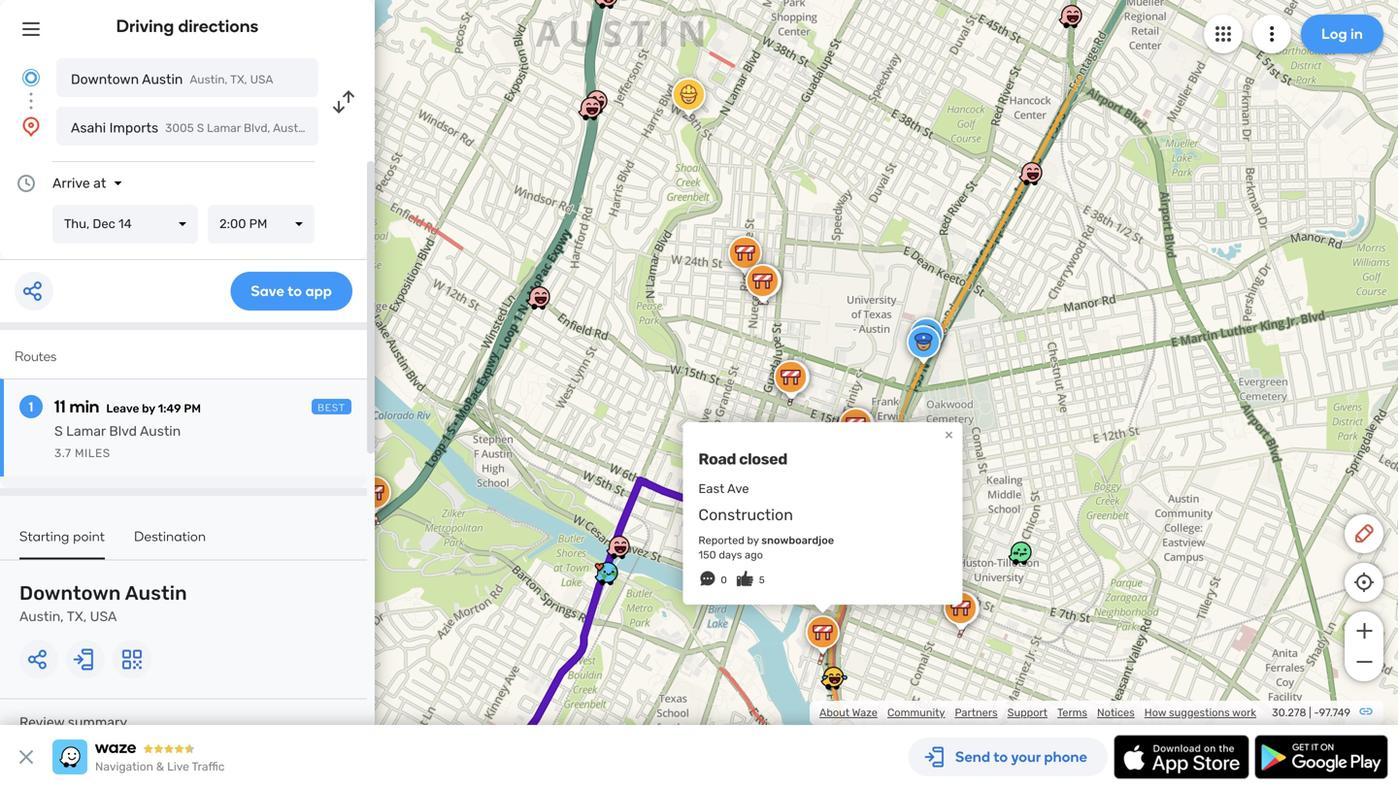 Task type: describe. For each thing, give the bounding box(es) containing it.
|
[[1310, 707, 1312, 720]]

downtown inside downtown austin, austin, tx, usa
[[784, 452, 848, 467]]

point
[[73, 529, 105, 545]]

review summary
[[19, 715, 127, 731]]

destination button
[[134, 529, 206, 558]]

about waze link
[[820, 707, 878, 720]]

driving
[[116, 16, 174, 36]]

directions
[[178, 16, 259, 36]]

snowboardjoe
[[762, 534, 835, 547]]

blvd
[[109, 424, 137, 440]]

partners
[[955, 707, 998, 720]]

partners link
[[955, 707, 998, 720]]

ave
[[728, 482, 750, 497]]

asahi
[[71, 120, 106, 136]]

how
[[1145, 707, 1167, 720]]

pm inside 11 min leave by 1:49 pm
[[184, 402, 201, 416]]

2:00 pm
[[220, 217, 267, 232]]

tx, inside downtown austin, austin, tx, usa
[[784, 465, 803, 480]]

lamar inside asahi imports 3005 s lamar blvd, austin, texas, united states
[[207, 121, 241, 135]]

× link
[[941, 425, 958, 444]]

zoom in image
[[1353, 620, 1377, 643]]

2 vertical spatial usa
[[90, 609, 117, 625]]

navigation & live traffic
[[95, 761, 225, 774]]

austin inside s lamar blvd austin 3.7 miles
[[140, 424, 181, 440]]

reported
[[699, 534, 745, 547]]

review
[[19, 715, 64, 731]]

150
[[699, 549, 717, 562]]

starting
[[19, 529, 70, 545]]

work
[[1233, 707, 1257, 720]]

x image
[[15, 746, 38, 769]]

community
[[888, 707, 946, 720]]

ago
[[745, 549, 764, 562]]

support link
[[1008, 707, 1048, 720]]

traffic
[[192, 761, 225, 774]]

×
[[945, 425, 954, 444]]

days
[[719, 549, 743, 562]]

starting point button
[[19, 529, 105, 560]]

lamar inside s lamar blvd austin 3.7 miles
[[66, 424, 106, 440]]

3005
[[165, 121, 194, 135]]

starting point
[[19, 529, 105, 545]]

community link
[[888, 707, 946, 720]]

pm inside list box
[[249, 217, 267, 232]]

road closed
[[699, 450, 788, 469]]

2 vertical spatial downtown
[[19, 582, 121, 605]]

imports
[[109, 120, 159, 136]]

11
[[54, 396, 66, 417]]

1
[[29, 399, 33, 415]]

link image
[[1359, 704, 1375, 720]]

by inside 'east ave construction reported by snowboardjoe 150 days ago'
[[748, 534, 759, 547]]

zoom out image
[[1353, 651, 1377, 674]]

asahi imports 3005 s lamar blvd, austin, texas, united states
[[71, 120, 424, 136]]

east ave construction reported by snowboardjoe 150 days ago
[[699, 482, 835, 562]]

notices
[[1098, 707, 1135, 720]]

thu, dec 14 list box
[[52, 205, 198, 244]]

location image
[[19, 115, 43, 138]]

2:00 pm list box
[[208, 205, 315, 244]]

3.7
[[54, 447, 71, 460]]

thu, dec 14
[[64, 217, 132, 232]]

suggestions
[[1170, 707, 1231, 720]]

&
[[156, 761, 164, 774]]



Task type: vqa. For each thing, say whether or not it's contained in the screenshot.
TX, inside the Downtown Austin, Austin, Tx, Usa
yes



Task type: locate. For each thing, give the bounding box(es) containing it.
s
[[197, 121, 204, 135], [54, 424, 63, 440]]

1 vertical spatial downtown
[[784, 452, 848, 467]]

s right 3005
[[197, 121, 204, 135]]

tx,
[[230, 73, 247, 86], [784, 465, 803, 480], [67, 609, 87, 625]]

east
[[699, 482, 725, 497]]

texas,
[[314, 121, 347, 135]]

2 vertical spatial austin
[[125, 582, 187, 605]]

0 vertical spatial tx,
[[230, 73, 247, 86]]

usa
[[250, 73, 273, 86], [806, 465, 831, 480], [90, 609, 117, 625]]

best
[[318, 402, 346, 414]]

closed
[[739, 450, 788, 469]]

0 horizontal spatial pm
[[184, 402, 201, 416]]

dec
[[93, 217, 115, 232]]

austin up 3005
[[142, 71, 183, 87]]

united
[[350, 121, 386, 135]]

by
[[142, 402, 155, 416], [748, 534, 759, 547]]

30.278 | -97.749
[[1273, 707, 1351, 720]]

austin
[[142, 71, 183, 87], [140, 424, 181, 440], [125, 582, 187, 605]]

blvd,
[[244, 121, 271, 135]]

0 vertical spatial usa
[[250, 73, 273, 86]]

austin, inside asahi imports 3005 s lamar blvd, austin, texas, united states
[[273, 121, 311, 135]]

0 vertical spatial austin
[[142, 71, 183, 87]]

5
[[760, 575, 765, 586]]

austin down "destination" button
[[125, 582, 187, 605]]

downtown austin austin, tx, usa up 3005
[[71, 71, 273, 87]]

2:00
[[220, 217, 246, 232]]

downtown austin, austin, tx, usa
[[784, 452, 936, 480]]

1 vertical spatial austin
[[140, 424, 181, 440]]

thu,
[[64, 217, 90, 232]]

1 vertical spatial pm
[[184, 402, 201, 416]]

1 horizontal spatial s
[[197, 121, 204, 135]]

0 vertical spatial pm
[[249, 217, 267, 232]]

1 vertical spatial s
[[54, 424, 63, 440]]

usa inside downtown austin, austin, tx, usa
[[806, 465, 831, 480]]

summary
[[68, 715, 127, 731]]

min
[[69, 396, 99, 417]]

routes
[[15, 348, 57, 365]]

downtown up 'east ave construction reported by snowboardjoe 150 days ago'
[[784, 452, 848, 467]]

0 vertical spatial by
[[142, 402, 155, 416]]

terms link
[[1058, 707, 1088, 720]]

at
[[93, 175, 106, 191]]

0 horizontal spatial usa
[[90, 609, 117, 625]]

how suggestions work link
[[1145, 707, 1257, 720]]

s inside asahi imports 3005 s lamar blvd, austin, texas, united states
[[197, 121, 204, 135]]

support
[[1008, 707, 1048, 720]]

pencil image
[[1353, 523, 1377, 546]]

tx, up asahi imports 3005 s lamar blvd, austin, texas, united states
[[230, 73, 247, 86]]

0 horizontal spatial tx,
[[67, 609, 87, 625]]

clock image
[[15, 172, 38, 195]]

live
[[167, 761, 189, 774]]

downtown austin austin, tx, usa
[[71, 71, 273, 87], [19, 582, 187, 625]]

0
[[721, 575, 727, 586]]

current location image
[[19, 66, 43, 89]]

s inside s lamar blvd austin 3.7 miles
[[54, 424, 63, 440]]

1 horizontal spatial by
[[748, 534, 759, 547]]

1 horizontal spatial pm
[[249, 217, 267, 232]]

terms
[[1058, 707, 1088, 720]]

pm right 1:49
[[184, 402, 201, 416]]

11 min leave by 1:49 pm
[[54, 396, 201, 417]]

2 horizontal spatial tx,
[[784, 465, 803, 480]]

pm right the 2:00
[[249, 217, 267, 232]]

downtown
[[71, 71, 139, 87], [784, 452, 848, 467], [19, 582, 121, 605]]

1 horizontal spatial usa
[[250, 73, 273, 86]]

miles
[[75, 447, 111, 460]]

pm
[[249, 217, 267, 232], [184, 402, 201, 416]]

destination
[[134, 529, 206, 545]]

1 vertical spatial downtown austin austin, tx, usa
[[19, 582, 187, 625]]

by inside 11 min leave by 1:49 pm
[[142, 402, 155, 416]]

by left 1:49
[[142, 402, 155, 416]]

waze
[[853, 707, 878, 720]]

construction
[[699, 506, 794, 525]]

2 horizontal spatial usa
[[806, 465, 831, 480]]

notices link
[[1098, 707, 1135, 720]]

lamar up miles
[[66, 424, 106, 440]]

1:49
[[158, 402, 181, 416]]

1 vertical spatial by
[[748, 534, 759, 547]]

lamar left blvd,
[[207, 121, 241, 135]]

1 vertical spatial lamar
[[66, 424, 106, 440]]

0 horizontal spatial lamar
[[66, 424, 106, 440]]

14
[[119, 217, 132, 232]]

about waze community partners support terms notices how suggestions work
[[820, 707, 1257, 720]]

0 vertical spatial lamar
[[207, 121, 241, 135]]

usa down point
[[90, 609, 117, 625]]

tx, down starting point button
[[67, 609, 87, 625]]

road
[[699, 450, 736, 469]]

states
[[389, 121, 424, 135]]

leave
[[106, 402, 139, 416]]

0 vertical spatial downtown
[[71, 71, 139, 87]]

about
[[820, 707, 850, 720]]

s up "3.7" in the left of the page
[[54, 424, 63, 440]]

usa right closed
[[806, 465, 831, 480]]

0 vertical spatial s
[[197, 121, 204, 135]]

1 horizontal spatial tx,
[[230, 73, 247, 86]]

-
[[1315, 707, 1320, 720]]

driving directions
[[116, 16, 259, 36]]

1 vertical spatial tx,
[[784, 465, 803, 480]]

austin,
[[190, 73, 228, 86], [273, 121, 311, 135], [850, 452, 892, 467], [894, 452, 936, 467], [19, 609, 64, 625]]

s lamar blvd austin 3.7 miles
[[54, 424, 181, 460]]

tx, up 'east ave construction reported by snowboardjoe 150 days ago'
[[784, 465, 803, 480]]

arrive at
[[52, 175, 106, 191]]

0 horizontal spatial s
[[54, 424, 63, 440]]

navigation
[[95, 761, 153, 774]]

usa up blvd,
[[250, 73, 273, 86]]

1 horizontal spatial lamar
[[207, 121, 241, 135]]

lamar
[[207, 121, 241, 135], [66, 424, 106, 440]]

arrive
[[52, 175, 90, 191]]

1 vertical spatial usa
[[806, 465, 831, 480]]

downtown up asahi
[[71, 71, 139, 87]]

austin down 1:49
[[140, 424, 181, 440]]

0 vertical spatial downtown austin austin, tx, usa
[[71, 71, 273, 87]]

30.278
[[1273, 707, 1307, 720]]

downtown down starting point button
[[19, 582, 121, 605]]

downtown austin austin, tx, usa down point
[[19, 582, 187, 625]]

0 horizontal spatial by
[[142, 402, 155, 416]]

97.749
[[1320, 707, 1351, 720]]

2 vertical spatial tx,
[[67, 609, 87, 625]]

by up "ago"
[[748, 534, 759, 547]]



